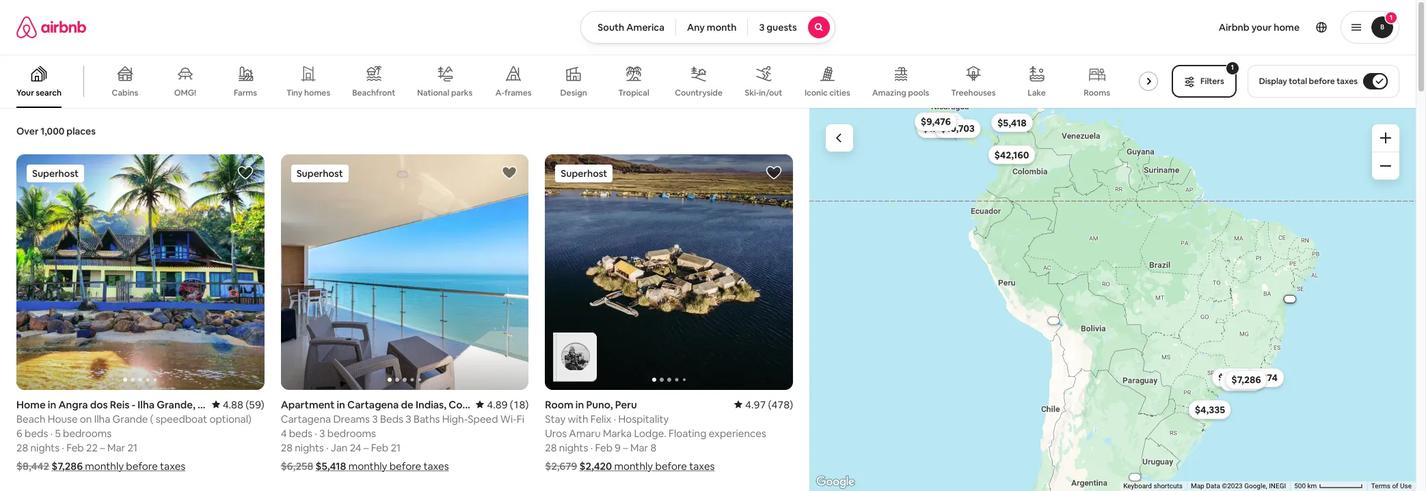 Task type: locate. For each thing, give the bounding box(es) containing it.
peru
[[615, 398, 637, 411]]

group for room in puno, peru stay with felix · hospitality uros amaru marka lodge. floating experiences 28 nights · feb 9 – mar 8 $2,679 $2,420 monthly before taxes
[[545, 155, 793, 390]]

map data ©2023 google, inegi
[[1191, 483, 1287, 490]]

nights inside cartagena dreams 3 beds 3 baths high-speed wi-fi 4 beds · 3 bedrooms 28 nights · jan 24 – feb 21 $6,258 $5,418 monthly before taxes
[[295, 442, 324, 455]]

$5,418 button
[[991, 113, 1033, 132]]

– for $2,679
[[623, 442, 628, 455]]

1 horizontal spatial 28
[[281, 442, 293, 455]]

3 28 from the left
[[545, 442, 557, 455]]

0 horizontal spatial monthly
[[85, 460, 124, 473]]

$10,703
[[941, 122, 975, 135]]

– inside room in puno, peru stay with felix · hospitality uros amaru marka lodge. floating experiences 28 nights · feb 9 – mar 8 $2,679 $2,420 monthly before taxes
[[623, 442, 628, 455]]

2 horizontal spatial nights
[[559, 442, 588, 455]]

2 nights from the left
[[295, 442, 324, 455]]

taxes
[[1337, 76, 1358, 87], [160, 460, 186, 473], [424, 460, 449, 473], [690, 460, 715, 473]]

grid
[[1170, 87, 1186, 98]]

0 horizontal spatial nights
[[30, 442, 60, 455]]

6
[[16, 427, 22, 440]]

0 horizontal spatial 1
[[1231, 63, 1235, 72]]

off-
[[1139, 87, 1154, 98]]

farms
[[234, 88, 257, 98]]

taxes right total
[[1337, 76, 1358, 87]]

bedrooms
[[63, 427, 112, 440], [327, 427, 376, 440]]

terms of use link
[[1372, 483, 1412, 490]]

taxes down baths
[[424, 460, 449, 473]]

1 21 from the left
[[127, 442, 138, 455]]

2 horizontal spatial –
[[623, 442, 628, 455]]

1 – from the left
[[100, 442, 105, 455]]

before inside cartagena dreams 3 beds 3 baths high-speed wi-fi 4 beds · 3 bedrooms 28 nights · jan 24 – feb 21 $6,258 $5,418 monthly before taxes
[[390, 460, 421, 473]]

profile element
[[852, 0, 1400, 55]]

national
[[417, 87, 450, 98]]

1 beds from the left
[[25, 427, 48, 440]]

hospitality
[[619, 413, 669, 426]]

bedrooms down on
[[63, 427, 112, 440]]

2 mar from the left
[[631, 442, 649, 455]]

5
[[55, 427, 61, 440]]

0 horizontal spatial feb
[[66, 442, 84, 455]]

on
[[80, 413, 92, 426]]

21 down grande
[[127, 442, 138, 455]]

0 horizontal spatial beds
[[25, 427, 48, 440]]

3 guests
[[760, 21, 797, 34]]

beachfront
[[352, 88, 396, 98]]

– right "22"
[[100, 442, 105, 455]]

0 horizontal spatial $7,286
[[51, 460, 83, 473]]

add to wishlist: home in angra dos reis - ilha grande, brazil image
[[237, 165, 254, 181]]

nights up $6,258
[[295, 442, 324, 455]]

1 vertical spatial 1
[[1231, 63, 1235, 72]]

feb right 24
[[371, 442, 389, 455]]

shortcuts
[[1154, 483, 1183, 490]]

$5,418 down the jan at the bottom left
[[316, 460, 346, 473]]

speedboat
[[156, 413, 207, 426]]

4
[[281, 427, 287, 440]]

nights for $2,679
[[559, 442, 588, 455]]

keyboard shortcuts
[[1124, 483, 1183, 490]]

·
[[614, 413, 616, 426], [50, 427, 53, 440], [315, 427, 317, 440], [62, 442, 64, 455], [326, 442, 329, 455], [591, 442, 593, 455]]

$4,335
[[1195, 404, 1225, 416]]

experiences
[[709, 427, 767, 440]]

bedrooms inside cartagena dreams 3 beds 3 baths high-speed wi-fi 4 beds · 3 bedrooms 28 nights · jan 24 – feb 21 $6,258 $5,418 monthly before taxes
[[327, 427, 376, 440]]

monthly for $6,258
[[349, 460, 387, 473]]

1 feb from the left
[[66, 442, 84, 455]]

monthly inside room in puno, peru stay with felix · hospitality uros amaru marka lodge. floating experiences 28 nights · feb 9 – mar 8 $2,679 $2,420 monthly before taxes
[[615, 460, 653, 473]]

over
[[16, 125, 39, 137]]

1
[[1390, 13, 1393, 22], [1231, 63, 1235, 72]]

1 horizontal spatial $7,286
[[1232, 374, 1261, 386]]

1 28 from the left
[[16, 442, 28, 455]]

28 inside cartagena dreams 3 beds 3 baths high-speed wi-fi 4 beds · 3 bedrooms 28 nights · jan 24 – feb 21 $6,258 $5,418 monthly before taxes
[[281, 442, 293, 455]]

taxes down speedboat
[[160, 460, 186, 473]]

nights inside room in puno, peru stay with felix · hospitality uros amaru marka lodge. floating experiences 28 nights · feb 9 – mar 8 $2,679 $2,420 monthly before taxes
[[559, 442, 588, 455]]

2 beds from the left
[[289, 427, 313, 440]]

before down ( at the left bottom
[[126, 460, 158, 473]]

4.97 (478)
[[746, 398, 793, 411]]

2 monthly from the left
[[349, 460, 387, 473]]

$2,420 button
[[1040, 317, 1068, 324]]

· right felix
[[614, 413, 616, 426]]

3
[[760, 21, 765, 34], [372, 413, 378, 426], [406, 413, 412, 426], [319, 427, 325, 440]]

a-
[[496, 88, 505, 98]]

south america
[[598, 21, 665, 34]]

$4,335 button
[[1189, 400, 1232, 420]]

mar right "22"
[[107, 442, 125, 455]]

0 horizontal spatial bedrooms
[[63, 427, 112, 440]]

3 monthly from the left
[[615, 460, 653, 473]]

21 inside the beach house on ilha grande ( speedboat optional) 6 beds · 5 bedrooms 28 nights · feb 22 – mar 21 $8,442 $7,286 monthly before taxes
[[127, 442, 138, 455]]

monthly down 24
[[349, 460, 387, 473]]

28 inside the beach house on ilha grande ( speedboat optional) 6 beds · 5 bedrooms 28 nights · feb 22 – mar 21 $8,442 $7,286 monthly before taxes
[[16, 442, 28, 455]]

0 horizontal spatial $2,420
[[580, 460, 612, 473]]

1 horizontal spatial 1
[[1390, 13, 1393, 22]]

21 inside cartagena dreams 3 beds 3 baths high-speed wi-fi 4 beds · 3 bedrooms 28 nights · jan 24 – feb 21 $6,258 $5,418 monthly before taxes
[[391, 442, 401, 455]]

3 guests button
[[748, 11, 836, 44]]

nights down 5
[[30, 442, 60, 455]]

$6,258
[[281, 460, 313, 473]]

(478)
[[768, 398, 793, 411]]

monthly down "22"
[[85, 460, 124, 473]]

22
[[86, 442, 98, 455]]

1 inside dropdown button
[[1390, 13, 1393, 22]]

filters button
[[1172, 65, 1237, 98]]

$7,286
[[1232, 374, 1261, 386], [51, 460, 83, 473]]

$2,420 inside room in puno, peru stay with felix · hospitality uros amaru marka lodge. floating experiences 28 nights · feb 9 – mar 8 $2,679 $2,420 monthly before taxes
[[580, 460, 612, 473]]

1 horizontal spatial beds
[[289, 427, 313, 440]]

$2,420
[[1048, 319, 1060, 323], [580, 460, 612, 473]]

a-frames
[[496, 88, 532, 98]]

– right 24
[[364, 442, 369, 455]]

· down the cartagena
[[315, 427, 317, 440]]

0 vertical spatial $7,286
[[1232, 374, 1261, 386]]

3 right 'beds'
[[406, 413, 412, 426]]

21
[[127, 442, 138, 455], [391, 442, 401, 455]]

$9,854
[[1129, 475, 1141, 480]]

28 down uros
[[545, 442, 557, 455]]

design
[[561, 88, 587, 98]]

taxes inside room in puno, peru stay with felix · hospitality uros amaru marka lodge. floating experiences 28 nights · feb 9 – mar 8 $2,679 $2,420 monthly before taxes
[[690, 460, 715, 473]]

2 bedrooms from the left
[[327, 427, 376, 440]]

0 vertical spatial $2,420
[[1048, 319, 1060, 323]]

group
[[0, 55, 1186, 108], [16, 155, 264, 390], [281, 155, 529, 390], [545, 155, 793, 390]]

monthly inside cartagena dreams 3 beds 3 baths high-speed wi-fi 4 beds · 3 bedrooms 28 nights · jan 24 – feb 21 $6,258 $5,418 monthly before taxes
[[349, 460, 387, 473]]

1 horizontal spatial $2,420
[[1048, 319, 1060, 323]]

2 28 from the left
[[281, 442, 293, 455]]

28 down 4
[[281, 442, 293, 455]]

1 horizontal spatial bedrooms
[[327, 427, 376, 440]]

south america button
[[581, 11, 676, 44]]

0 horizontal spatial –
[[100, 442, 105, 455]]

display
[[1260, 76, 1288, 87]]

1 bedrooms from the left
[[63, 427, 112, 440]]

0 horizontal spatial $5,418
[[316, 460, 346, 473]]

beds
[[25, 427, 48, 440], [289, 427, 313, 440]]

before right total
[[1310, 76, 1336, 87]]

$2,420 inside $2,420 button
[[1048, 319, 1060, 323]]

21 down 'beds'
[[391, 442, 401, 455]]

0 vertical spatial $5,418
[[998, 116, 1027, 129]]

28
[[16, 442, 28, 455], [281, 442, 293, 455], [545, 442, 557, 455]]

bedrooms down dreams
[[327, 427, 376, 440]]

1 horizontal spatial feb
[[371, 442, 389, 455]]

feb left 9
[[595, 442, 613, 455]]

1 vertical spatial $5,418
[[316, 460, 346, 473]]

beds down beach
[[25, 427, 48, 440]]

lodge.
[[634, 427, 667, 440]]

1 horizontal spatial mar
[[631, 442, 649, 455]]

None search field
[[581, 11, 836, 44]]

nights inside the beach house on ilha grande ( speedboat optional) 6 beds · 5 bedrooms 28 nights · feb 22 – mar 21 $8,442 $7,286 monthly before taxes
[[30, 442, 60, 455]]

$8,248 button
[[1220, 372, 1263, 391]]

2 horizontal spatial feb
[[595, 442, 613, 455]]

1 horizontal spatial nights
[[295, 442, 324, 455]]

display total before taxes button
[[1248, 65, 1400, 98]]

tiny
[[287, 88, 303, 98]]

$5,418 up '$42,160'
[[998, 116, 1027, 129]]

2 horizontal spatial 28
[[545, 442, 557, 455]]

3 – from the left
[[623, 442, 628, 455]]

1 nights from the left
[[30, 442, 60, 455]]

2 – from the left
[[364, 442, 369, 455]]

group for cartagena dreams 3 beds 3 baths high-speed wi-fi 4 beds · 3 bedrooms 28 nights · jan 24 – feb 21 $6,258 $5,418 monthly before taxes
[[281, 155, 529, 390]]

group for beach house on ilha grande ( speedboat optional) 6 beds · 5 bedrooms 28 nights · feb 22 – mar 21 $8,442 $7,286 monthly before taxes
[[16, 155, 264, 390]]

airbnb your home link
[[1211, 13, 1308, 42]]

$7,286 inside button
[[1232, 374, 1261, 386]]

omg!
[[174, 88, 196, 98]]

before down 'beds'
[[390, 460, 421, 473]]

group containing national parks
[[0, 55, 1186, 108]]

2 feb from the left
[[371, 442, 389, 455]]

over 1,000 places
[[16, 125, 96, 137]]

– right 9
[[623, 442, 628, 455]]

$12,500
[[923, 122, 958, 135]]

1 horizontal spatial monthly
[[349, 460, 387, 473]]

· down amaru
[[591, 442, 593, 455]]

monthly down 9
[[615, 460, 653, 473]]

taxes down floating
[[690, 460, 715, 473]]

0 vertical spatial 1
[[1390, 13, 1393, 22]]

mar
[[107, 442, 125, 455], [631, 442, 649, 455]]

zoom in image
[[1381, 133, 1392, 144]]

28 inside room in puno, peru stay with felix · hospitality uros amaru marka lodge. floating experiences 28 nights · feb 9 – mar 8 $2,679 $2,420 monthly before taxes
[[545, 442, 557, 455]]

$8,442
[[16, 460, 49, 473]]

inegi
[[1270, 483, 1287, 490]]

$5,418
[[998, 116, 1027, 129], [316, 460, 346, 473]]

$7,286 inside the beach house on ilha grande ( speedboat optional) 6 beds · 5 bedrooms 28 nights · feb 22 – mar 21 $8,442 $7,286 monthly before taxes
[[51, 460, 83, 473]]

3 left guests
[[760, 21, 765, 34]]

1 vertical spatial $7,286
[[51, 460, 83, 473]]

taxes inside cartagena dreams 3 beds 3 baths high-speed wi-fi 4 beds · 3 bedrooms 28 nights · jan 24 – feb 21 $6,258 $5,418 monthly before taxes
[[424, 460, 449, 473]]

zoom out image
[[1381, 161, 1392, 172]]

2 21 from the left
[[391, 442, 401, 455]]

1 horizontal spatial 21
[[391, 442, 401, 455]]

national parks
[[417, 87, 473, 98]]

1 monthly from the left
[[85, 460, 124, 473]]

3 feb from the left
[[595, 442, 613, 455]]

$7,843
[[929, 116, 958, 128]]

$1,374 button
[[1243, 368, 1284, 388]]

1 horizontal spatial $5,418
[[998, 116, 1027, 129]]

2 horizontal spatial monthly
[[615, 460, 653, 473]]

feb left "22"
[[66, 442, 84, 455]]

cartagena dreams 3 beds 3 baths high-speed wi-fi 4 beds · 3 bedrooms 28 nights · jan 24 – feb 21 $6,258 $5,418 monthly before taxes
[[281, 413, 525, 473]]

bedrooms inside the beach house on ilha grande ( speedboat optional) 6 beds · 5 bedrooms 28 nights · feb 22 – mar 21 $8,442 $7,286 monthly before taxes
[[63, 427, 112, 440]]

0 horizontal spatial 28
[[16, 442, 28, 455]]

beds down the cartagena
[[289, 427, 313, 440]]

– inside cartagena dreams 3 beds 3 baths high-speed wi-fi 4 beds · 3 bedrooms 28 nights · jan 24 – feb 21 $6,258 $5,418 monthly before taxes
[[364, 442, 369, 455]]

km
[[1308, 483, 1318, 490]]

ski-in/out
[[745, 88, 783, 98]]

24
[[350, 442, 362, 455]]

3 inside 3 guests button
[[760, 21, 765, 34]]

off-the-grid
[[1139, 87, 1186, 98]]

$9,854 button
[[1122, 474, 1149, 481]]

before inside the beach house on ilha grande ( speedboat optional) 6 beds · 5 bedrooms 28 nights · feb 22 – mar 21 $8,442 $7,286 monthly before taxes
[[126, 460, 158, 473]]

1 mar from the left
[[107, 442, 125, 455]]

0 horizontal spatial mar
[[107, 442, 125, 455]]

nights down amaru
[[559, 442, 588, 455]]

0 horizontal spatial 21
[[127, 442, 138, 455]]

– inside the beach house on ilha grande ( speedboat optional) 6 beds · 5 bedrooms 28 nights · feb 22 – mar 21 $8,442 $7,286 monthly before taxes
[[100, 442, 105, 455]]

south
[[598, 21, 625, 34]]

28 down 6
[[16, 442, 28, 455]]

amaru
[[569, 427, 601, 440]]

america
[[627, 21, 665, 34]]

$9,476
[[921, 115, 951, 128]]

none search field containing south america
[[581, 11, 836, 44]]

before inside display total before taxes button
[[1310, 76, 1336, 87]]

1 vertical spatial $2,420
[[580, 460, 612, 473]]

3 nights from the left
[[559, 442, 588, 455]]

1 horizontal spatial –
[[364, 442, 369, 455]]

before down 8
[[656, 460, 687, 473]]

with
[[568, 413, 589, 426]]

mar left 8
[[631, 442, 649, 455]]



Task type: vqa. For each thing, say whether or not it's contained in the screenshot.
Fi
yes



Task type: describe. For each thing, give the bounding box(es) containing it.
1 button
[[1341, 11, 1400, 44]]

$5,418 inside cartagena dreams 3 beds 3 baths high-speed wi-fi 4 beds · 3 bedrooms 28 nights · jan 24 – feb 21 $6,258 $5,418 monthly before taxes
[[316, 460, 346, 473]]

feb inside room in puno, peru stay with felix · hospitality uros amaru marka lodge. floating experiences 28 nights · feb 9 – mar 8 $2,679 $2,420 monthly before taxes
[[595, 442, 613, 455]]

monthly for $2,679
[[615, 460, 653, 473]]

taxes inside the beach house on ilha grande ( speedboat optional) 6 beds · 5 bedrooms 28 nights · feb 22 – mar 21 $8,442 $7,286 monthly before taxes
[[160, 460, 186, 473]]

any month
[[687, 21, 737, 34]]

google map
showing 39 stays. region
[[810, 108, 1417, 492]]

feb inside cartagena dreams 3 beds 3 baths high-speed wi-fi 4 beds · 3 bedrooms 28 nights · jan 24 – feb 21 $6,258 $5,418 monthly before taxes
[[371, 442, 389, 455]]

iconic cities
[[805, 87, 851, 98]]

©2023
[[1223, 483, 1243, 490]]

display total before taxes
[[1260, 76, 1358, 87]]

· left the jan at the bottom left
[[326, 442, 329, 455]]

ski-
[[745, 88, 759, 98]]

wi-
[[501, 413, 517, 426]]

4.89 out of 5 average rating,  18 reviews image
[[476, 398, 529, 411]]

4.88 (59)
[[223, 398, 264, 411]]

puno,
[[586, 398, 613, 411]]

4.88 out of 5 average rating,  59 reviews image
[[212, 398, 264, 411]]

of
[[1393, 483, 1399, 490]]

· left 5
[[50, 427, 53, 440]]

$6,316
[[932, 119, 961, 132]]

(18)
[[510, 398, 529, 411]]

before inside room in puno, peru stay with felix · hospitality uros amaru marka lodge. floating experiences 28 nights · feb 9 – mar 8 $2,679 $2,420 monthly before taxes
[[656, 460, 687, 473]]

house
[[48, 413, 78, 426]]

beds inside the beach house on ilha grande ( speedboat optional) 6 beds · 5 bedrooms 28 nights · feb 22 – mar 21 $8,442 $7,286 monthly before taxes
[[25, 427, 48, 440]]

in
[[576, 398, 584, 411]]

google image
[[813, 474, 858, 492]]

$1,374
[[1250, 372, 1278, 384]]

fi
[[517, 413, 525, 426]]

pools
[[909, 88, 930, 98]]

speed
[[468, 413, 498, 426]]

3 left 'beds'
[[372, 413, 378, 426]]

dreams
[[333, 413, 370, 426]]

4.89
[[487, 398, 508, 411]]

28 for $2,679
[[545, 442, 557, 455]]

$42,160 button
[[988, 145, 1035, 164]]

any month button
[[676, 11, 749, 44]]

room
[[545, 398, 574, 411]]

felix
[[591, 413, 612, 426]]

$12,500 button
[[917, 119, 964, 138]]

beach
[[16, 413, 46, 426]]

add to wishlist: apartment in cartagena de indias, colombia image
[[502, 165, 518, 181]]

1,000
[[41, 125, 65, 137]]

high-
[[442, 413, 468, 426]]

mar inside the beach house on ilha grande ( speedboat optional) 6 beds · 5 bedrooms 28 nights · feb 22 – mar 21 $8,442 $7,286 monthly before taxes
[[107, 442, 125, 455]]

monthly inside the beach house on ilha grande ( speedboat optional) 6 beds · 5 bedrooms 28 nights · feb 22 – mar 21 $8,442 $7,286 monthly before taxes
[[85, 460, 124, 473]]

terms of use
[[1372, 483, 1412, 490]]

rooms
[[1084, 88, 1111, 98]]

28 for $6,258
[[281, 442, 293, 455]]

frames
[[505, 88, 532, 98]]

$9,476 button
[[915, 112, 957, 131]]

use
[[1401, 483, 1412, 490]]

4.88
[[223, 398, 243, 411]]

treehouses
[[952, 88, 996, 98]]

$10,703 button
[[934, 119, 981, 138]]

floating
[[669, 427, 707, 440]]

iconic
[[805, 87, 828, 98]]

beach house on ilha grande ( speedboat optional) 6 beds · 5 bedrooms 28 nights · feb 22 – mar 21 $8,442 $7,286 monthly before taxes
[[16, 413, 252, 473]]

search
[[36, 88, 62, 98]]

500 km button
[[1291, 482, 1368, 492]]

optional)
[[210, 413, 252, 426]]

cartagena
[[281, 413, 331, 426]]

4.97 out of 5 average rating,  478 reviews image
[[735, 398, 793, 411]]

keyboard shortcuts button
[[1124, 482, 1183, 492]]

keyboard
[[1124, 483, 1153, 490]]

your
[[1252, 21, 1272, 34]]

home
[[1274, 21, 1300, 34]]

countryside
[[675, 88, 723, 98]]

marka
[[603, 427, 632, 440]]

4.97
[[746, 398, 766, 411]]

google,
[[1245, 483, 1268, 490]]

4.89 (18)
[[487, 398, 529, 411]]

beds inside cartagena dreams 3 beds 3 baths high-speed wi-fi 4 beds · 3 bedrooms 28 nights · jan 24 – feb 21 $6,258 $5,418 monthly before taxes
[[289, 427, 313, 440]]

map
[[1191, 483, 1205, 490]]

$3,628 $1,374
[[1218, 372, 1278, 384]]

$8,248
[[1226, 376, 1257, 388]]

(59)
[[246, 398, 264, 411]]

3 down the cartagena
[[319, 427, 325, 440]]

taxes inside button
[[1337, 76, 1358, 87]]

$7,843 button
[[922, 113, 964, 132]]

– for $6,258
[[364, 442, 369, 455]]

terms
[[1372, 483, 1391, 490]]

$5,418 inside 'button'
[[998, 116, 1027, 129]]

cabins
[[112, 88, 138, 98]]

nights for $6,258
[[295, 442, 324, 455]]

tiny homes
[[287, 88, 330, 98]]

parks
[[451, 87, 473, 98]]

cities
[[830, 87, 851, 98]]

lake
[[1028, 88, 1046, 98]]

8
[[651, 442, 657, 455]]

any
[[687, 21, 705, 34]]

grande
[[113, 413, 148, 426]]

amazing
[[873, 88, 907, 98]]

mar inside room in puno, peru stay with felix · hospitality uros amaru marka lodge. floating experiences 28 nights · feb 9 – mar 8 $2,679 $2,420 monthly before taxes
[[631, 442, 649, 455]]

· down house
[[62, 442, 64, 455]]

data
[[1207, 483, 1221, 490]]

$42,160
[[994, 148, 1029, 161]]

feb inside the beach house on ilha grande ( speedboat optional) 6 beds · 5 bedrooms 28 nights · feb 22 – mar 21 $8,442 $7,286 monthly before taxes
[[66, 442, 84, 455]]

add to wishlist: room in puno, peru image
[[766, 165, 782, 181]]

amazing pools
[[873, 88, 930, 98]]

500
[[1295, 483, 1306, 490]]

$7,286 button
[[1226, 370, 1268, 390]]

ilha
[[94, 413, 110, 426]]

room in puno, peru stay with felix · hospitality uros amaru marka lodge. floating experiences 28 nights · feb 9 – mar 8 $2,679 $2,420 monthly before taxes
[[545, 398, 767, 473]]



